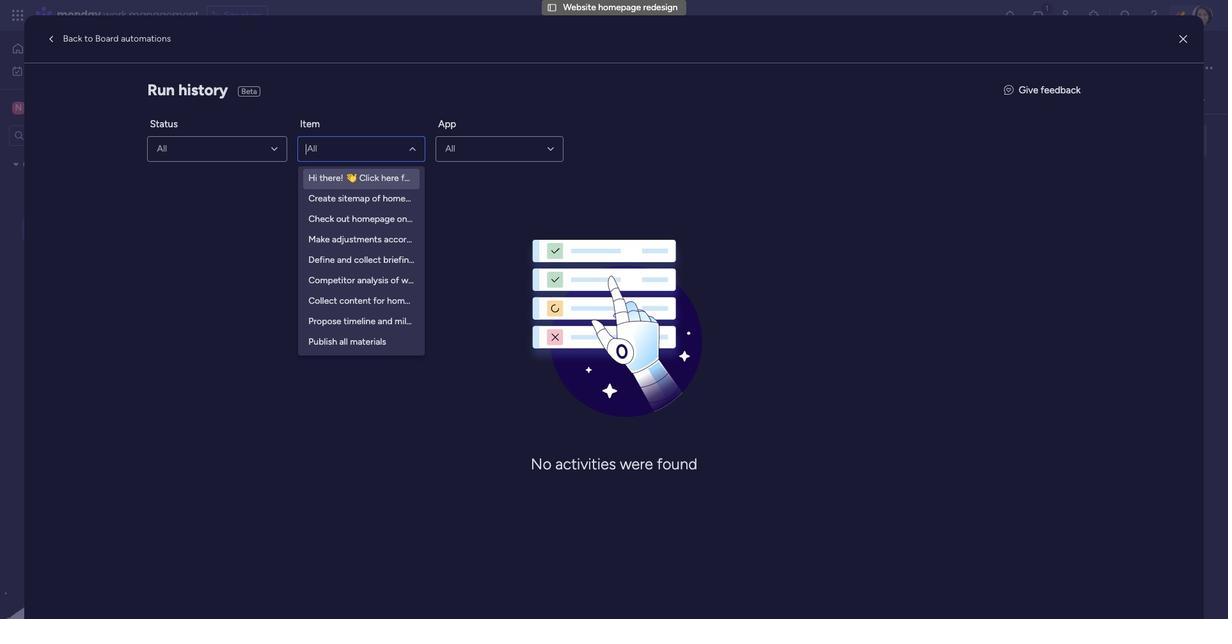 Task type: locate. For each thing, give the bounding box(es) containing it.
2 vertical spatial hi there!   👋  click here for more information  →
[[242, 220, 429, 230]]

0 vertical spatial there!
[[809, 61, 842, 77]]

home
[[29, 43, 54, 54]]

collect content for homepage
[[309, 296, 430, 307]]

1 horizontal spatial there!
[[320, 173, 344, 184]]

and right "define"
[[270, 355, 285, 366]]

and
[[442, 214, 457, 225], [378, 316, 393, 327], [270, 355, 285, 366]]

0 horizontal spatial status
[[150, 118, 178, 130]]

0 vertical spatial click
[[861, 61, 889, 77]]

1 vertical spatial →
[[487, 173, 496, 184]]

0 horizontal spatial →
[[420, 220, 429, 230]]

monday work management
[[57, 8, 199, 22]]

content
[[340, 296, 371, 307]]

0 horizontal spatial all
[[157, 144, 167, 155]]

2 vertical spatial here
[[315, 220, 332, 230]]

on
[[397, 214, 407, 225]]

0 vertical spatial 👋
[[845, 61, 858, 77]]

define and collect briefing document from stakeholder
[[242, 355, 461, 366]]

back to board automations button
[[40, 29, 176, 49]]

plans
[[241, 10, 263, 20]]

1 horizontal spatial to
[[271, 169, 282, 185]]

v2 user feedback image
[[1005, 83, 1014, 97]]

homepage
[[599, 2, 641, 13], [281, 40, 393, 69], [352, 214, 395, 225], [387, 296, 430, 307]]

item down 'few tips to help you make the most of this template :)' field
[[366, 196, 384, 207]]

2 vertical spatial information
[[371, 220, 418, 230]]

all
[[340, 337, 348, 348]]

2 horizontal spatial click
[[861, 61, 889, 77]]

1 vertical spatial more
[[415, 173, 436, 184]]

there! inside field
[[809, 61, 842, 77]]

make
[[339, 169, 372, 185]]

for inside hi there!   👋  click here for more information  → field
[[920, 61, 935, 77]]

2 vertical spatial more
[[348, 220, 369, 230]]

1 vertical spatial new
[[199, 128, 218, 139]]

all down search field
[[307, 144, 317, 155]]

0 vertical spatial redesign
[[644, 2, 678, 13]]

and left the ios
[[442, 214, 457, 225]]

here inside field
[[892, 61, 917, 77]]

👋
[[845, 61, 858, 77], [346, 173, 357, 184], [279, 220, 291, 230]]

0 vertical spatial feedback
[[1041, 84, 1081, 96]]

0 horizontal spatial click
[[293, 220, 312, 230]]

to right back
[[84, 33, 93, 44]]

here
[[892, 61, 917, 77], [381, 173, 399, 184], [315, 220, 332, 230]]

status down 'run' at the left top of the page
[[150, 118, 178, 130]]

0 vertical spatial to
[[84, 33, 93, 44]]

1 horizontal spatial status
[[674, 332, 700, 343]]

1 horizontal spatial hi
[[309, 173, 317, 184]]

1 vertical spatial done
[[676, 378, 697, 389]]

1 horizontal spatial click
[[360, 173, 379, 184]]

2 horizontal spatial 👋
[[845, 61, 858, 77]]

0 vertical spatial hi
[[795, 61, 806, 77]]

Status field
[[671, 331, 703, 345]]

propose timeline and milestones
[[309, 316, 438, 327]]

v2 search image
[[277, 127, 287, 141]]

information
[[971, 61, 1038, 77], [438, 173, 485, 184], [371, 220, 418, 230]]

website
[[564, 2, 596, 13], [195, 40, 276, 69]]

1 horizontal spatial 👋
[[346, 173, 357, 184]]

click
[[861, 61, 889, 77], [360, 173, 379, 184], [293, 220, 312, 230]]

more
[[938, 61, 969, 77], [415, 173, 436, 184], [348, 220, 369, 230]]

were
[[620, 455, 654, 474]]

item inside button
[[220, 128, 238, 139]]

collect
[[309, 296, 337, 307]]

1 vertical spatial to
[[271, 169, 282, 185]]

0 vertical spatial status
[[150, 118, 178, 130]]

2 horizontal spatial there!
[[809, 61, 842, 77]]

2 vertical spatial 👋
[[279, 220, 291, 230]]

2 horizontal spatial hi
[[795, 61, 806, 77]]

status right column information icon
[[674, 332, 700, 343]]

notifications image
[[1004, 9, 1017, 22]]

feedback
[[1041, 84, 1081, 96], [437, 235, 475, 245]]

column information image
[[624, 333, 634, 343]]

2 vertical spatial →
[[420, 220, 429, 230]]

2 horizontal spatial all
[[446, 144, 456, 155]]

arrow down image
[[437, 126, 452, 141]]

1 vertical spatial here
[[381, 173, 399, 184]]

0 horizontal spatial to
[[84, 33, 93, 44]]

→
[[1041, 61, 1052, 77], [487, 173, 496, 184], [420, 220, 429, 230]]

automations
[[121, 33, 171, 44]]

1 all from the left
[[157, 144, 167, 155]]

new right "n"
[[29, 101, 51, 114]]

0 horizontal spatial here
[[315, 220, 332, 230]]

new down 'main'
[[199, 128, 218, 139]]

3 done from the top
[[676, 401, 697, 412]]

new inside button
[[199, 128, 218, 139]]

0 vertical spatial hi there!   👋  click here for more information  →
[[795, 61, 1052, 77]]

item right v2 search icon
[[300, 118, 320, 130]]

check out homepage on android and ios
[[309, 214, 474, 225]]

0 horizontal spatial new
[[29, 101, 51, 114]]

→ right on
[[420, 220, 429, 230]]

feedback right give
[[1041, 84, 1081, 96]]

item left angle down "image" in the left of the page
[[220, 128, 238, 139]]

click inside field
[[861, 61, 889, 77]]

0 vertical spatial website
[[564, 2, 596, 13]]

1 vertical spatial status
[[674, 332, 700, 343]]

define
[[242, 355, 268, 366]]

0 horizontal spatial hi
[[242, 220, 251, 230]]

1 horizontal spatial website
[[564, 2, 596, 13]]

2 horizontal spatial →
[[1041, 61, 1052, 77]]

make
[[309, 235, 330, 245]]

activities
[[556, 455, 616, 474]]

add view image
[[1201, 96, 1206, 106]]

angle down image
[[250, 129, 256, 139]]

2 horizontal spatial here
[[892, 61, 917, 77]]

1 vertical spatial 👋
[[346, 173, 357, 184]]

run
[[147, 81, 175, 99]]

information up v2 user feedback image
[[971, 61, 1038, 77]]

2 horizontal spatial and
[[442, 214, 457, 225]]

apps image
[[1089, 9, 1102, 22]]

redesign
[[644, 2, 678, 13], [398, 40, 486, 69]]

1 vertical spatial website
[[195, 40, 276, 69]]

of right analysis
[[391, 275, 399, 286]]

0 vertical spatial more
[[938, 61, 969, 77]]

creative assets list box
[[0, 151, 163, 413]]

→ right this
[[487, 173, 496, 184]]

from
[[393, 355, 412, 366]]

0 vertical spatial here
[[892, 61, 917, 77]]

and right the timeline
[[378, 316, 393, 327]]

2 vertical spatial there!
[[253, 220, 277, 230]]

1 horizontal spatial and
[[378, 316, 393, 327]]

all for app
[[446, 144, 456, 155]]

item
[[300, 118, 320, 130], [220, 128, 238, 139], [366, 196, 384, 207], [366, 332, 384, 342]]

inbox image
[[1032, 9, 1045, 22]]

the
[[376, 169, 395, 185]]

information up make adjustments according to feedback
[[371, 220, 418, 230]]

management
[[129, 8, 199, 22]]

0 horizontal spatial and
[[270, 355, 285, 366]]

item down propose timeline and milestones
[[366, 332, 384, 342]]

new item
[[199, 128, 238, 139]]

0 horizontal spatial of
[[391, 275, 399, 286]]

collect
[[288, 355, 315, 366]]

all down arrow down image
[[446, 144, 456, 155]]

invite members image
[[1061, 9, 1073, 22]]

1 horizontal spatial new
[[199, 128, 218, 139]]

this
[[445, 169, 466, 185]]

0 vertical spatial website homepage redesign
[[564, 2, 678, 13]]

2 horizontal spatial more
[[938, 61, 969, 77]]

hi there!   👋  click here for more information  →
[[795, 61, 1052, 77], [309, 173, 496, 184], [242, 220, 429, 230]]

help image
[[1148, 9, 1161, 22]]

search everything image
[[1120, 9, 1133, 22]]

for
[[920, 61, 935, 77], [401, 173, 413, 184], [335, 220, 346, 230], [373, 296, 385, 307]]

2 vertical spatial hi
[[242, 220, 251, 230]]

no
[[531, 455, 552, 474]]

ios
[[459, 214, 474, 225]]

status
[[150, 118, 178, 130], [674, 332, 700, 343]]

lottie animation element
[[0, 490, 163, 620]]

1 vertical spatial information
[[438, 173, 485, 184]]

Few tips to help you make the most of this template :) field
[[217, 169, 538, 186]]

1 vertical spatial hi
[[309, 173, 317, 184]]

1 vertical spatial redesign
[[398, 40, 486, 69]]

website homepage redesign
[[564, 2, 678, 13], [195, 40, 486, 69]]

feedback down the ios
[[437, 235, 475, 245]]

2 vertical spatial click
[[293, 220, 312, 230]]

1 horizontal spatial feedback
[[1041, 84, 1081, 96]]

0 vertical spatial information
[[971, 61, 1038, 77]]

home button
[[8, 38, 138, 59]]

3 all from the left
[[446, 144, 456, 155]]

0 horizontal spatial information
[[371, 220, 418, 230]]

to
[[84, 33, 93, 44], [271, 169, 282, 185], [427, 235, 435, 245]]

main
[[214, 94, 233, 105]]

0 horizontal spatial redesign
[[398, 40, 486, 69]]

publish
[[309, 337, 337, 348]]

briefing
[[317, 355, 348, 366]]

1 horizontal spatial information
[[438, 173, 485, 184]]

0 vertical spatial done
[[676, 355, 697, 366]]

table
[[235, 94, 256, 105]]

0 horizontal spatial feedback
[[437, 235, 475, 245]]

competitor analysis of website homepages
[[309, 275, 482, 286]]

1 vertical spatial website homepage redesign
[[195, 40, 486, 69]]

few tips to help you make the most of this template :)
[[220, 169, 535, 185]]

of left this
[[431, 169, 442, 185]]

1 horizontal spatial of
[[431, 169, 442, 185]]

2 vertical spatial done
[[676, 401, 697, 412]]

new
[[29, 101, 51, 114], [199, 128, 218, 139]]

new inside "workspace selection" element
[[29, 101, 51, 114]]

new item button
[[194, 124, 243, 144]]

done
[[676, 355, 697, 366], [676, 378, 697, 389], [676, 401, 697, 412]]

1 vertical spatial there!
[[320, 173, 344, 184]]

james peterson image
[[1165, 60, 1182, 77]]

hi
[[795, 61, 806, 77], [309, 173, 317, 184], [242, 220, 251, 230]]

there!
[[809, 61, 842, 77], [320, 173, 344, 184], [253, 220, 277, 230]]

option
[[0, 153, 163, 156]]

export to excel image
[[1187, 176, 1208, 186]]

give feedback link
[[1005, 83, 1081, 97]]

0 vertical spatial new
[[29, 101, 51, 114]]

to right tips
[[271, 169, 282, 185]]

1 horizontal spatial all
[[307, 144, 317, 155]]

all left the new item button
[[157, 144, 167, 155]]

see
[[224, 10, 239, 20]]

new for new workspace
[[29, 101, 51, 114]]

1 horizontal spatial website homepage redesign
[[564, 2, 678, 13]]

information up the ios
[[438, 173, 485, 184]]

2 horizontal spatial information
[[971, 61, 1038, 77]]

0 vertical spatial of
[[431, 169, 442, 185]]

1 vertical spatial of
[[391, 275, 399, 286]]

n
[[15, 102, 22, 113]]

0 vertical spatial →
[[1041, 61, 1052, 77]]

1 vertical spatial click
[[360, 173, 379, 184]]

run history
[[147, 81, 228, 99]]

hi inside field
[[795, 61, 806, 77]]

→ up give feedback at the right of page
[[1041, 61, 1052, 77]]

2 horizontal spatial to
[[427, 235, 435, 245]]

to down android
[[427, 235, 435, 245]]

0 horizontal spatial more
[[348, 220, 369, 230]]



Task type: describe. For each thing, give the bounding box(es) containing it.
you
[[314, 169, 336, 185]]

milestones
[[395, 316, 438, 327]]

website
[[402, 275, 433, 286]]

back to board automations
[[63, 33, 171, 44]]

status inside status field
[[674, 332, 700, 343]]

2 vertical spatial and
[[270, 355, 285, 366]]

work
[[103, 8, 126, 22]]

out
[[336, 214, 350, 225]]

0 horizontal spatial website
[[195, 40, 276, 69]]

2 vertical spatial to
[[427, 235, 435, 245]]

0 horizontal spatial 👋
[[279, 220, 291, 230]]

workspace image
[[12, 101, 25, 115]]

filter
[[412, 128, 432, 139]]

competitor
[[309, 275, 355, 286]]

assets
[[59, 159, 84, 170]]

new for new item
[[199, 128, 218, 139]]

person
[[353, 128, 380, 139]]

👋 inside field
[[845, 61, 858, 77]]

analysis
[[357, 275, 389, 286]]

make adjustments according to feedback
[[309, 235, 475, 245]]

monday
[[57, 8, 101, 22]]

of inside field
[[431, 169, 442, 185]]

android
[[410, 214, 440, 225]]

hide
[[526, 128, 545, 139]]

few
[[220, 169, 243, 185]]

owner
[[572, 332, 599, 343]]

1 done from the top
[[676, 355, 697, 366]]

0 vertical spatial and
[[442, 214, 457, 225]]

workspace
[[54, 101, 106, 114]]

stakeholder
[[415, 355, 461, 366]]

new workspace
[[29, 101, 106, 114]]

give feedback
[[1019, 84, 1081, 96]]

hi there!   👋  click here for more information  → inside field
[[795, 61, 1052, 77]]

1 image
[[1042, 1, 1054, 15]]

document
[[350, 355, 391, 366]]

Website homepage redesign field
[[191, 40, 489, 69]]

history
[[178, 81, 228, 99]]

publish all materials
[[309, 337, 387, 348]]

more inside field
[[938, 61, 969, 77]]

according
[[384, 235, 424, 245]]

most
[[398, 169, 428, 185]]

2 all from the left
[[307, 144, 317, 155]]

public board image
[[28, 224, 40, 236]]

to inside field
[[271, 169, 282, 185]]

1 horizontal spatial →
[[487, 173, 496, 184]]

→ inside hi there!   👋  click here for more information  → field
[[1041, 61, 1052, 77]]

Owner field
[[569, 331, 602, 345]]

all for status
[[157, 144, 167, 155]]

:)
[[526, 169, 535, 185]]

0 horizontal spatial there!
[[253, 220, 277, 230]]

caret down image
[[13, 160, 19, 169]]

homepages
[[435, 275, 482, 286]]

Search in workspace field
[[27, 128, 107, 143]]

Search field
[[287, 125, 325, 143]]

sort
[[476, 128, 494, 139]]

1 horizontal spatial here
[[381, 173, 399, 184]]

template
[[469, 169, 523, 185]]

help
[[285, 169, 311, 185]]

1 vertical spatial feedback
[[437, 235, 475, 245]]

1 horizontal spatial more
[[415, 173, 436, 184]]

1 vertical spatial hi there!   👋  click here for more information  →
[[309, 173, 496, 184]]

no activities were found
[[531, 455, 698, 474]]

propose
[[309, 316, 342, 327]]

james peterson image
[[1193, 5, 1214, 26]]

see plans
[[224, 10, 263, 20]]

check
[[309, 214, 334, 225]]

information inside hi there!   👋  click here for more information  → field
[[971, 61, 1038, 77]]

filter button
[[392, 124, 452, 144]]

to inside button
[[84, 33, 93, 44]]

creative
[[23, 159, 57, 170]]

hide button
[[505, 124, 552, 144]]

select product image
[[12, 9, 24, 22]]

give
[[1019, 84, 1039, 96]]

back
[[63, 33, 82, 44]]

timeline
[[344, 316, 376, 327]]

beta
[[242, 87, 257, 96]]

1 horizontal spatial redesign
[[644, 2, 678, 13]]

adjustments
[[332, 235, 382, 245]]

Hi there!   👋  Click here for more information  → field
[[792, 61, 1158, 77]]

0 horizontal spatial website homepage redesign
[[195, 40, 486, 69]]

tips
[[246, 169, 268, 185]]

sort button
[[456, 124, 501, 144]]

see plans button
[[207, 6, 268, 25]]

my work image
[[12, 65, 23, 76]]

person button
[[332, 124, 388, 144]]

2 done from the top
[[676, 378, 697, 389]]

workspace selection element
[[12, 100, 108, 116]]

board
[[95, 33, 119, 44]]

found
[[657, 455, 698, 474]]

main table
[[214, 94, 256, 105]]

1 vertical spatial and
[[378, 316, 393, 327]]

lottie animation image
[[0, 490, 163, 620]]

materials
[[350, 337, 387, 348]]

app
[[439, 118, 456, 130]]

creative assets
[[23, 159, 84, 170]]

main table button
[[194, 90, 266, 110]]



Task type: vqa. For each thing, say whether or not it's contained in the screenshot.
THE BACK
yes



